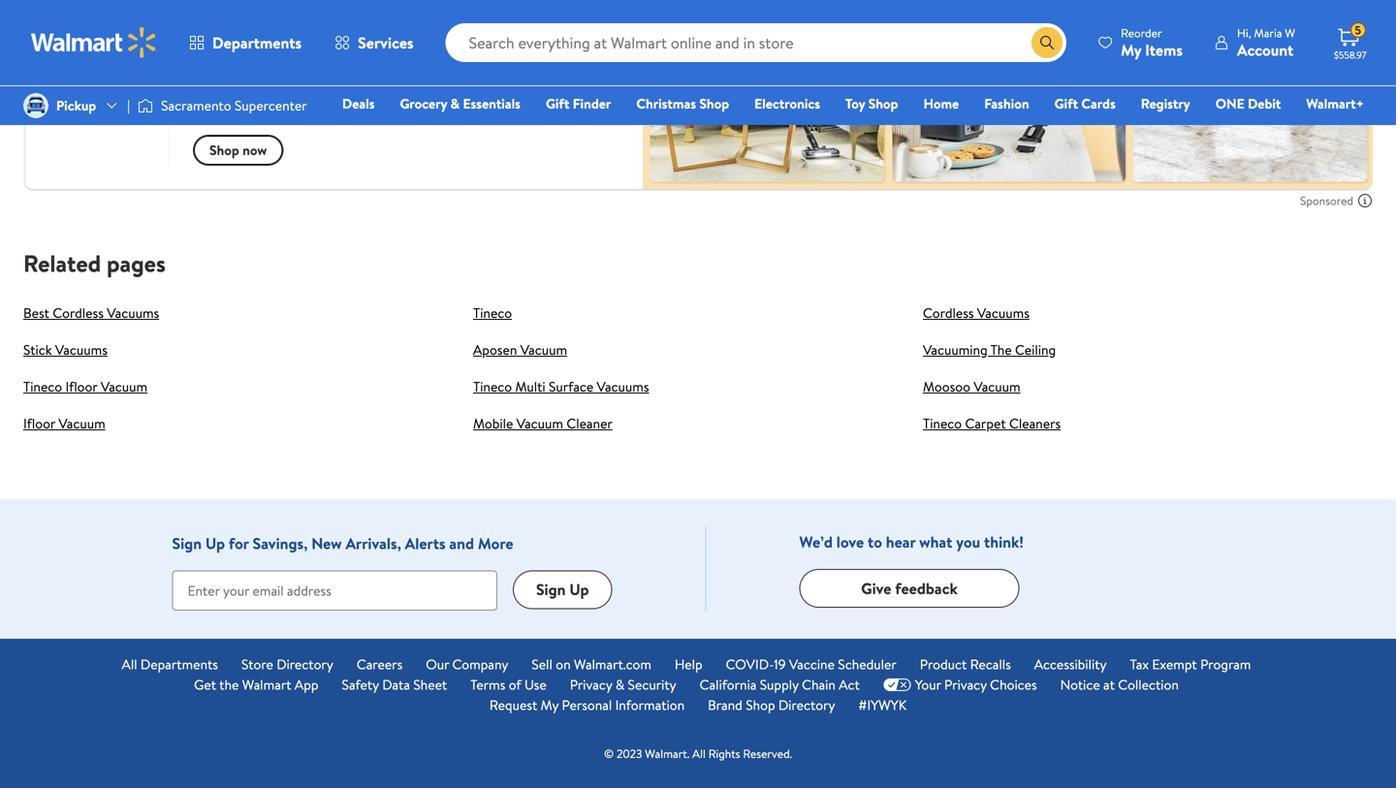 Task type: locate. For each thing, give the bounding box(es) containing it.
directory up app
[[277, 655, 334, 674]]

gift cards link
[[1046, 93, 1125, 114]]

up left for
[[206, 533, 225, 554]]

moosoo vacuum link
[[924, 377, 1021, 396]]

0 vertical spatial sign
[[172, 533, 202, 554]]

for
[[229, 533, 249, 554]]

vacuums up the
[[978, 304, 1030, 323]]

 image left "pickup"
[[23, 93, 49, 118]]

debit
[[1249, 94, 1282, 113]]

tineco down stick on the top left of the page
[[23, 377, 62, 396]]

best
[[23, 304, 49, 323]]

get
[[194, 676, 216, 695]]

the
[[991, 341, 1012, 359]]

hear
[[886, 532, 916, 553]]

one
[[1216, 94, 1245, 113]]

tineco for tineco ifloor vacuum
[[23, 377, 62, 396]]

vacuum up the multi
[[521, 341, 568, 359]]

Walmart Site-Wide search field
[[446, 23, 1067, 62]]

covid-19 vaccine scheduler link
[[726, 655, 897, 675]]

0 horizontal spatial sign
[[172, 533, 202, 554]]

walmart
[[242, 676, 292, 695]]

 image
[[23, 93, 49, 118], [138, 96, 153, 115]]

my down "use"
[[541, 696, 559, 715]]

shop for toy
[[869, 94, 899, 113]]

0 vertical spatial my
[[1121, 39, 1142, 61]]

registry
[[1142, 94, 1191, 113]]

electronics link
[[746, 93, 829, 114]]

sign up button
[[513, 571, 613, 609]]

safety
[[342, 676, 379, 695]]

tax exempt program get the walmart app
[[194, 655, 1252, 695]]

1 horizontal spatial &
[[616, 676, 625, 695]]

moosoo vacuum
[[924, 377, 1021, 396]]

act
[[839, 676, 860, 695]]

fashion link
[[976, 93, 1039, 114]]

cordless vacuums link
[[924, 304, 1030, 323]]

1 horizontal spatial my
[[1121, 39, 1142, 61]]

we'd love to hear what you think!
[[800, 532, 1024, 553]]

#iywyk link
[[859, 696, 907, 716]]

aposen
[[473, 341, 517, 359]]

your
[[916, 676, 942, 695]]

what
[[920, 532, 953, 553]]

tineco down moosoo at the right of the page
[[924, 414, 962, 433]]

1 horizontal spatial privacy
[[945, 676, 987, 695]]

moosoo
[[924, 377, 971, 396]]

gift for gift cards
[[1055, 94, 1079, 113]]

sign inside button
[[536, 579, 566, 601]]

my
[[1121, 39, 1142, 61], [541, 696, 559, 715]]

related
[[23, 247, 101, 280]]

toy shop
[[846, 94, 899, 113]]

departments up get
[[141, 655, 218, 674]]

vaccine
[[790, 655, 835, 674]]

2 gift from the left
[[1055, 94, 1079, 113]]

0 horizontal spatial directory
[[277, 655, 334, 674]]

0 horizontal spatial up
[[206, 533, 225, 554]]

brand shop directory link
[[708, 696, 836, 716]]

arrivals,
[[346, 533, 401, 554]]

& inside the privacy & security link
[[616, 676, 625, 695]]

your privacy choices
[[916, 676, 1038, 695]]

1 vertical spatial all
[[693, 746, 706, 762]]

carpet
[[966, 414, 1007, 433]]

vacuum
[[521, 341, 568, 359], [101, 377, 148, 396], [974, 377, 1021, 396], [59, 414, 105, 433], [517, 414, 564, 433]]

0 horizontal spatial gift
[[546, 94, 570, 113]]

1 vertical spatial departments
[[141, 655, 218, 674]]

we'd
[[800, 532, 833, 553]]

0 horizontal spatial my
[[541, 696, 559, 715]]

up up sell on walmart.com
[[570, 579, 589, 601]]

my left items
[[1121, 39, 1142, 61]]

& inside grocery & essentials link
[[451, 94, 460, 113]]

1 horizontal spatial ifloor
[[65, 377, 97, 396]]

sign up sell
[[536, 579, 566, 601]]

up for sign up
[[570, 579, 589, 601]]

reorder
[[1121, 25, 1163, 41]]

1 horizontal spatial cordless
[[924, 304, 974, 323]]

sell on walmart.com link
[[532, 655, 652, 675]]

departments up supercenter
[[212, 32, 302, 53]]

1 vertical spatial directory
[[779, 696, 836, 715]]

2023
[[617, 746, 643, 762]]

product recalls
[[920, 655, 1012, 674]]

cordless up stick vacuums
[[53, 304, 104, 323]]

0 horizontal spatial  image
[[23, 93, 49, 118]]

0 horizontal spatial cordless
[[53, 304, 104, 323]]

1 vertical spatial up
[[570, 579, 589, 601]]

vacuum down the
[[974, 377, 1021, 396]]

gift left "cards"
[[1055, 94, 1079, 113]]

ifloor down tineco ifloor vacuum
[[23, 414, 55, 433]]

sacramento
[[161, 96, 231, 115]]

sponsored
[[1301, 193, 1354, 209]]

2 cordless from the left
[[924, 304, 974, 323]]

account
[[1238, 39, 1294, 61]]

home link
[[915, 93, 968, 114]]

give
[[862, 578, 892, 599]]

&
[[451, 94, 460, 113], [616, 676, 625, 695]]

vacuum for aposen vacuum
[[521, 341, 568, 359]]

1 vertical spatial my
[[541, 696, 559, 715]]

tineco for tineco multi surface vacuums
[[473, 377, 512, 396]]

2 horizontal spatial shop
[[869, 94, 899, 113]]

recalls
[[971, 655, 1012, 674]]

0 vertical spatial directory
[[277, 655, 334, 674]]

up inside button
[[570, 579, 589, 601]]

1 vertical spatial sign
[[536, 579, 566, 601]]

cordless vacuums
[[924, 304, 1030, 323]]

gift left finder
[[546, 94, 570, 113]]

 image right |
[[138, 96, 153, 115]]

data
[[382, 676, 410, 695]]

shop down supply at the right bottom
[[746, 696, 776, 715]]

0 vertical spatial departments
[[212, 32, 302, 53]]

privacy & security
[[570, 676, 677, 695]]

app
[[295, 676, 319, 695]]

tineco up mobile
[[473, 377, 512, 396]]

1 vertical spatial &
[[616, 676, 625, 695]]

privacy down product recalls link
[[945, 676, 987, 695]]

1 gift from the left
[[546, 94, 570, 113]]

my inside notice at collection request my personal information
[[541, 696, 559, 715]]

& right grocery
[[451, 94, 460, 113]]

terms of use link
[[471, 675, 547, 696]]

tineco multi surface vacuums link
[[473, 377, 649, 396]]

1 horizontal spatial shop
[[746, 696, 776, 715]]

1 horizontal spatial gift
[[1055, 94, 1079, 113]]

tineco up aposen
[[473, 304, 512, 323]]

© 2023 walmart. all rights reserved.
[[604, 746, 793, 762]]

directory
[[277, 655, 334, 674], [779, 696, 836, 715]]

0 vertical spatial ifloor
[[65, 377, 97, 396]]

collection
[[1119, 676, 1180, 695]]

& for privacy
[[616, 676, 625, 695]]

the
[[219, 676, 239, 695]]

ifloor
[[65, 377, 97, 396], [23, 414, 55, 433]]

ifloor down stick vacuums
[[65, 377, 97, 396]]

and
[[450, 533, 474, 554]]

vacuum down the stick vacuums link
[[101, 377, 148, 396]]

privacy choices icon image
[[883, 679, 912, 692]]

hi, maria w account
[[1238, 25, 1296, 61]]

help
[[675, 655, 703, 674]]

accessibility link
[[1035, 655, 1107, 675]]

pickup
[[56, 96, 96, 115]]

notice
[[1061, 676, 1101, 695]]

think!
[[985, 532, 1024, 553]]

0 horizontal spatial privacy
[[570, 676, 613, 695]]

request
[[490, 696, 538, 715]]

departments
[[212, 32, 302, 53], [141, 655, 218, 674]]

related pages
[[23, 247, 166, 280]]

deals
[[342, 94, 375, 113]]

essentials
[[463, 94, 521, 113]]

sign left for
[[172, 533, 202, 554]]

safety data sheet
[[342, 676, 447, 695]]

1 horizontal spatial  image
[[138, 96, 153, 115]]

all departments
[[122, 655, 218, 674]]

1 horizontal spatial sign
[[536, 579, 566, 601]]

our company link
[[426, 655, 509, 675]]

christmas
[[637, 94, 697, 113]]

walmart+ link
[[1298, 93, 1374, 114]]

pages
[[107, 247, 166, 280]]

1 horizontal spatial up
[[570, 579, 589, 601]]

0 horizontal spatial ifloor
[[23, 414, 55, 433]]

services button
[[318, 19, 430, 66]]

cordless up the vacuuming
[[924, 304, 974, 323]]

vacuum down 'tineco ifloor vacuum' link
[[59, 414, 105, 433]]

tineco for "tineco" link
[[473, 304, 512, 323]]

shop right christmas
[[700, 94, 730, 113]]

shop for christmas
[[700, 94, 730, 113]]

christmas shop link
[[628, 93, 738, 114]]

 image for pickup
[[23, 93, 49, 118]]

1 horizontal spatial directory
[[779, 696, 836, 715]]

vacuum down the multi
[[517, 414, 564, 433]]

careers
[[357, 655, 403, 674]]

mobile vacuum cleaner
[[473, 414, 613, 433]]

0 vertical spatial &
[[451, 94, 460, 113]]

& down walmart.com at the bottom left of the page
[[616, 676, 625, 695]]

privacy down sell on walmart.com "link"
[[570, 676, 613, 695]]

shop right toy on the right top
[[869, 94, 899, 113]]

vacuum for ifloor vacuum
[[59, 414, 105, 433]]

0 horizontal spatial all
[[122, 655, 137, 674]]

1 vertical spatial ifloor
[[23, 414, 55, 433]]

give feedback
[[862, 578, 958, 599]]

sell on walmart.com
[[532, 655, 652, 674]]

0 vertical spatial up
[[206, 533, 225, 554]]

0 horizontal spatial &
[[451, 94, 460, 113]]

shop for brand
[[746, 696, 776, 715]]

directory inside store directory link
[[277, 655, 334, 674]]

directory down chain
[[779, 696, 836, 715]]

0 horizontal spatial shop
[[700, 94, 730, 113]]

product
[[920, 655, 967, 674]]



Task type: vqa. For each thing, say whether or not it's contained in the screenshot.
Ifloor Vacuum vacuum
yes



Task type: describe. For each thing, give the bounding box(es) containing it.
stick vacuums link
[[23, 341, 108, 359]]

items
[[1146, 39, 1183, 61]]

finder
[[573, 94, 611, 113]]

careers link
[[357, 655, 403, 675]]

vacuums up cleaner
[[597, 377, 649, 396]]

5
[[1356, 22, 1362, 39]]

surface
[[549, 377, 594, 396]]

to
[[868, 532, 883, 553]]

accessibility
[[1035, 655, 1107, 674]]

sacramento supercenter
[[161, 96, 307, 115]]

cards
[[1082, 94, 1116, 113]]

deals link
[[334, 93, 384, 114]]

on
[[556, 655, 571, 674]]

of
[[509, 676, 522, 695]]

Enter your email address field
[[172, 571, 498, 611]]

1 horizontal spatial all
[[693, 746, 706, 762]]

walmart image
[[31, 27, 157, 58]]

store directory
[[241, 655, 334, 674]]

home
[[924, 94, 960, 113]]

sheet
[[414, 676, 447, 695]]

choices
[[991, 676, 1038, 695]]

$558.97
[[1335, 49, 1367, 62]]

my inside 'reorder my items'
[[1121, 39, 1142, 61]]

use
[[525, 676, 547, 695]]

vacuum for moosoo vacuum
[[974, 377, 1021, 396]]

ifloor vacuum
[[23, 414, 105, 433]]

your privacy choices link
[[883, 675, 1038, 696]]

savings,
[[253, 533, 308, 554]]

safety data sheet link
[[342, 675, 447, 696]]

covid-
[[726, 655, 774, 674]]

search icon image
[[1040, 35, 1056, 50]]

departments inside dropdown button
[[212, 32, 302, 53]]

exempt
[[1153, 655, 1198, 674]]

brand
[[708, 696, 743, 715]]

vacuums up tineco ifloor vacuum
[[55, 341, 108, 359]]

security
[[628, 676, 677, 695]]

walmart.com
[[574, 655, 652, 674]]

reorder my items
[[1121, 25, 1183, 61]]

information
[[616, 696, 685, 715]]

our company
[[426, 655, 509, 674]]

supercenter
[[235, 96, 307, 115]]

Search search field
[[446, 23, 1067, 62]]

cleaner
[[567, 414, 613, 433]]

more
[[478, 533, 514, 554]]

1 cordless from the left
[[53, 304, 104, 323]]

registry link
[[1133, 93, 1200, 114]]

aposen vacuum
[[473, 341, 568, 359]]

reserved.
[[743, 746, 793, 762]]

0 vertical spatial all
[[122, 655, 137, 674]]

ifloor vacuum link
[[23, 414, 105, 433]]

 image for sacramento supercenter
[[138, 96, 153, 115]]

2 privacy from the left
[[945, 676, 987, 695]]

tineco carpet cleaners
[[924, 414, 1061, 433]]

get the walmart app link
[[194, 675, 319, 696]]

california supply chain act
[[700, 676, 860, 695]]

directory inside brand shop directory link
[[779, 696, 836, 715]]

tineco link
[[473, 304, 512, 323]]

ceiling
[[1016, 341, 1057, 359]]

vacuuming the ceiling
[[924, 341, 1057, 359]]

tax exempt program link
[[1131, 655, 1252, 675]]

alerts
[[405, 533, 446, 554]]

services
[[358, 32, 414, 53]]

personal
[[562, 696, 612, 715]]

vacuums down pages
[[107, 304, 159, 323]]

feedback
[[896, 578, 958, 599]]

gift cards
[[1055, 94, 1116, 113]]

store directory link
[[241, 655, 334, 675]]

california
[[700, 676, 757, 695]]

sign for sign up for savings, new arrivals, alerts and more
[[172, 533, 202, 554]]

grocery
[[400, 94, 447, 113]]

tineco ifloor vacuum link
[[23, 377, 148, 396]]

tineco for tineco carpet cleaners
[[924, 414, 962, 433]]

chain
[[802, 676, 836, 695]]

1 privacy from the left
[[570, 676, 613, 695]]

store
[[241, 655, 273, 674]]

program
[[1201, 655, 1252, 674]]

vacuum for mobile vacuum cleaner
[[517, 414, 564, 433]]

hi,
[[1238, 25, 1252, 41]]

terms
[[471, 676, 506, 695]]

stick
[[23, 341, 52, 359]]

toy shop link
[[837, 93, 907, 114]]

sign up
[[536, 579, 589, 601]]

sign for sign up
[[536, 579, 566, 601]]

supply
[[760, 676, 799, 695]]

& for grocery
[[451, 94, 460, 113]]

christmas shop
[[637, 94, 730, 113]]

gift finder link
[[537, 93, 620, 114]]

tineco carpet cleaners link
[[924, 414, 1061, 433]]

brand shop directory
[[708, 696, 836, 715]]

tineco ifloor vacuum
[[23, 377, 148, 396]]

covid-19 vaccine scheduler
[[726, 655, 897, 674]]

gift for gift finder
[[546, 94, 570, 113]]

vacuuming
[[924, 341, 988, 359]]

ad disclaimer and feedback image
[[1358, 193, 1374, 209]]

our
[[426, 655, 449, 674]]

request my personal information link
[[490, 696, 685, 716]]

#iywyk
[[859, 696, 907, 715]]

up for sign up for savings, new arrivals, alerts and more
[[206, 533, 225, 554]]

privacy & security link
[[570, 675, 677, 696]]



